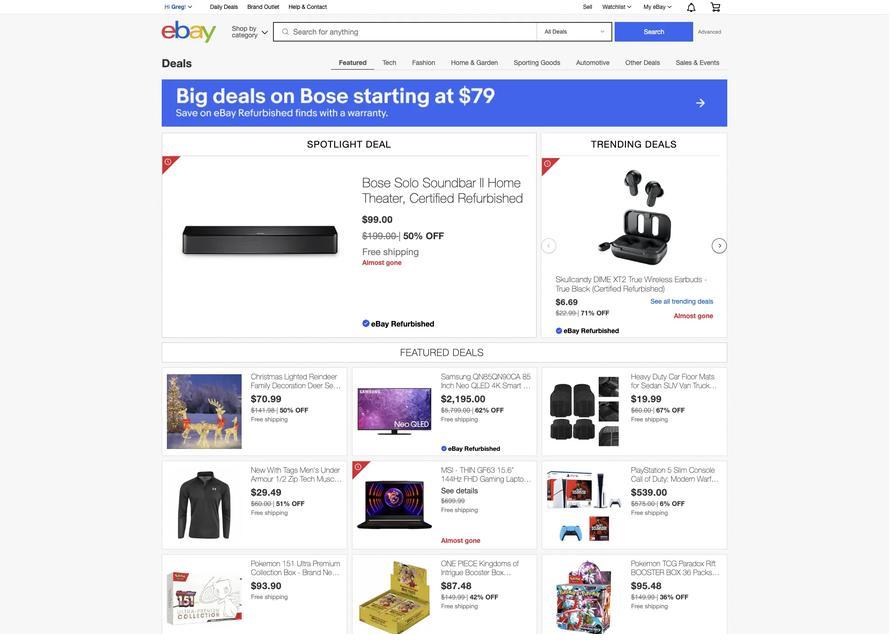 Task type: describe. For each thing, give the bounding box(es) containing it.
shipping for $2,195.00
[[455, 416, 478, 423]]

thin
[[460, 466, 475, 474]]

& for contact
[[302, 4, 305, 10]]

other deals link
[[618, 53, 668, 72]]

almost inside free shipping almost gone
[[362, 259, 384, 266]]

$141.98
[[251, 407, 275, 414]]

off for $95.48
[[676, 593, 688, 601]]

51%
[[276, 500, 290, 508]]

sleeve
[[295, 484, 316, 492]]

warfare
[[697, 475, 721, 483]]

& for events
[[694, 59, 698, 66]]

msi
[[441, 466, 453, 474]]

$539.00 $575.00 | 6% off free shipping
[[631, 487, 685, 517]]

decor
[[319, 390, 338, 399]]

home inside home & garden link
[[451, 59, 469, 66]]

car
[[669, 372, 680, 381]]

one
[[441, 559, 456, 568]]

sell
[[583, 4, 592, 10]]

| for $29.49
[[273, 500, 274, 508]]

featured deals
[[400, 347, 484, 358]]

pokemon tcg paradox rift booster box 36 packs sealed new
[[631, 559, 716, 586]]

0 vertical spatial playstation
[[631, 466, 665, 474]]

bose solo soundbar ii home theater, certified refurbished link
[[362, 175, 527, 206]]

hi
[[165, 4, 170, 10]]

new inside pokemon tcg paradox rift booster box 36 packs sealed new
[[655, 577, 669, 586]]

playstation 5 slim console call of duty: modern warfare iii bundle + playstation
[[631, 466, 721, 492]]

call
[[631, 475, 643, 483]]

shop by category
[[232, 25, 258, 39]]

pokemon for $93.90
[[251, 559, 280, 568]]

heavy duty car floor mats for sedan suv van truck carpet rubber all weather
[[631, 372, 715, 399]]

free for $95.48
[[631, 603, 643, 610]]

shipping for $95.48
[[645, 603, 668, 610]]

shipping for $539.00
[[645, 510, 668, 517]]

| inside $22.99 | 71% off
[[578, 309, 579, 317]]

by
[[249, 25, 256, 32]]

- for skullcandy dime xt2 true wireless earbuds - true black (certified refurbished)
[[704, 275, 707, 284]]

sporting
[[514, 59, 539, 66]]

free for $19.99
[[631, 416, 643, 423]]

1 vertical spatial almost gone
[[441, 537, 481, 545]]

msi - thin gf63 15.6" 144hz fhd gaming laptop- intel core i5-12450h with 8gb m... link
[[441, 466, 532, 501]]

shipping for $19.99
[[645, 416, 668, 423]]

1 horizontal spatial playstation
[[668, 484, 702, 492]]

$2,195.00 $5,799.00 | 62% off free shipping
[[441, 393, 504, 423]]

family
[[251, 381, 270, 390]]

lawn
[[300, 390, 317, 399]]

featured for featured deals
[[400, 347, 450, 358]]

earbuds
[[675, 275, 702, 284]]

0 vertical spatial almost gone
[[674, 312, 713, 320]]

big deals on bose starting at $79 save on ebay refurished finds with a warranty. image
[[162, 79, 727, 127]]

free for $539.00
[[631, 510, 643, 517]]

under
[[321, 466, 340, 474]]

pokemon for $95.48
[[631, 559, 660, 568]]

$19.99
[[631, 393, 662, 404]]

spotlight
[[307, 139, 363, 150]]

0 horizontal spatial ebay refurbished
[[371, 319, 434, 328]]

daily
[[210, 4, 222, 10]]

off for $87.48
[[486, 593, 498, 601]]

deals for trending deals
[[645, 139, 677, 150]]

qled
[[471, 381, 490, 390]]

christmas lighted reindeer family decoration deer set indoor outdoor lawn decor link
[[251, 372, 342, 399]]

zip
[[288, 475, 298, 483]]

$29.49 $60.00 | 51% off free shipping
[[251, 487, 305, 517]]

refurbished up featured deals
[[391, 319, 434, 328]]

english
[[441, 577, 471, 586]]

kingdoms
[[479, 559, 511, 568]]

2 horizontal spatial gone
[[698, 312, 713, 320]]

daily deals link
[[210, 2, 238, 13]]

| inside $199.00 | 50% off
[[399, 230, 401, 241]]

factory
[[265, 577, 288, 586]]

gf63
[[477, 466, 495, 474]]

refurbished up the gf63
[[464, 445, 500, 452]]

premium
[[313, 559, 340, 568]]

duty
[[653, 372, 667, 381]]

shirt
[[318, 484, 332, 492]]

Search for anything text field
[[275, 23, 535, 41]]

free inside free shipping almost gone
[[362, 246, 381, 257]]

automotive
[[576, 59, 610, 66]]

details
[[456, 487, 478, 495]]

brand outlet link
[[247, 2, 279, 13]]

heavy
[[631, 372, 651, 381]]

$539.00
[[631, 487, 667, 498]]

featured tab list
[[331, 53, 727, 72]]

pullover
[[251, 484, 275, 492]]

new inside new with tags men's under armour 1/2 zip tech muscle pullover long sleeve shirt
[[251, 466, 265, 474]]

shipping inside free shipping almost gone
[[383, 246, 419, 257]]

- for pokemon 151 ultra premium collection box - brand new and factory sealed
[[298, 568, 300, 577]]

| for $539.00
[[657, 500, 658, 508]]

deals for other deals
[[644, 59, 660, 66]]

samsung qn85qn90ca 85 inch neo qled 4k smart tv (2023) qn85qn90cafxza
[[441, 372, 531, 399]]

$149.99 for $95.48
[[631, 594, 655, 601]]

rubber
[[654, 390, 677, 399]]

theater,
[[362, 190, 406, 206]]

box inside pokemon 151 ultra premium collection box - brand new and factory sealed
[[284, 568, 296, 577]]

| for $19.99
[[653, 407, 655, 414]]

pack
[[476, 586, 491, 595]]

help & contact link
[[289, 2, 327, 13]]

$70.99
[[251, 393, 282, 404]]

1 horizontal spatial almost
[[441, 537, 463, 545]]

trending deals
[[591, 139, 677, 150]]

trending
[[672, 298, 696, 305]]

deals link
[[162, 57, 192, 70]]

fashion link
[[404, 53, 443, 72]]

intel
[[441, 484, 453, 492]]

none submit inside shop by category banner
[[615, 22, 693, 42]]

skullcandy dime xt2 true wireless earbuds - true black (certified refurbished) link
[[556, 275, 713, 296]]

$93.90 free shipping
[[251, 580, 288, 601]]

featured menu bar
[[331, 53, 727, 72]]

4k
[[492, 381, 500, 390]]

sealed inside one piece kingdoms of intrigue booster box english new sealed op- 04 1 dash pack
[[489, 577, 511, 586]]

new inside pokemon 151 ultra premium collection box - brand new and factory sealed
[[323, 568, 337, 577]]

$2,195.00
[[441, 393, 486, 404]]

see details link
[[441, 487, 478, 495]]

heavy duty car floor mats for sedan suv van truck carpet rubber all weather link
[[631, 372, 722, 399]]

spotlight deal
[[307, 139, 391, 150]]

smart
[[503, 381, 521, 390]]

core
[[455, 484, 469, 492]]

decoration
[[272, 381, 306, 390]]

shipping for $70.99
[[265, 416, 288, 423]]

sales & events link
[[668, 53, 727, 72]]

samsung
[[441, 372, 471, 381]]

laptop-
[[506, 475, 531, 483]]

home inside bose solo soundbar ii home theater, certified refurbished
[[488, 175, 521, 190]]

modern
[[671, 475, 695, 483]]

71%
[[581, 309, 595, 317]]

see for all
[[651, 298, 662, 305]]

black
[[572, 284, 590, 294]]

of inside playstation 5 slim console call of duty: modern warfare iii bundle + playstation
[[645, 475, 651, 483]]

deals for featured deals
[[453, 347, 484, 358]]

| for $2,195.00
[[472, 407, 474, 414]]

my
[[644, 4, 651, 10]]

men's
[[300, 466, 319, 474]]

home & garden
[[451, 59, 498, 66]]

off for $539.00
[[672, 500, 685, 508]]

off for $19.99
[[672, 406, 685, 414]]

free inside see details $699.99 free shipping
[[441, 507, 453, 514]]

(certified
[[592, 284, 621, 294]]

off for $70.99
[[295, 406, 308, 414]]

shipping for $87.48
[[455, 603, 478, 610]]

tech inside new with tags men's under armour 1/2 zip tech muscle pullover long sleeve shirt
[[300, 475, 315, 483]]

62%
[[475, 406, 489, 414]]

free for $87.48
[[441, 603, 453, 610]]

weather
[[688, 390, 714, 399]]

sales
[[676, 59, 692, 66]]

all
[[664, 298, 670, 305]]

fhd
[[464, 475, 478, 483]]



Task type: vqa. For each thing, say whether or not it's contained in the screenshot.


Task type: locate. For each thing, give the bounding box(es) containing it.
| inside $539.00 $575.00 | 6% off free shipping
[[657, 500, 658, 508]]

skullcandy
[[556, 275, 591, 284]]

0 vertical spatial home
[[451, 59, 469, 66]]

0 horizontal spatial home
[[451, 59, 469, 66]]

skullcandy dime xt2 true wireless earbuds - true black (certified refurbished)
[[556, 275, 707, 294]]

$149.99 down $95.48
[[631, 594, 655, 601]]

$149.99 for $87.48
[[441, 594, 465, 601]]

151
[[282, 559, 295, 568]]

off inside $87.48 $149.99 | 42% off free shipping
[[486, 593, 498, 601]]

box down 'kingdoms'
[[492, 568, 504, 577]]

brand inside pokemon 151 ultra premium collection box - brand new and factory sealed
[[303, 568, 321, 577]]

- inside pokemon 151 ultra premium collection box - brand new and factory sealed
[[298, 568, 300, 577]]

off right the 42%
[[486, 593, 498, 601]]

christmas lighted reindeer family decoration deer set indoor outdoor lawn decor
[[251, 372, 338, 399]]

free down $19.99
[[631, 416, 643, 423]]

!
[[184, 4, 186, 10]]

shipping down 51%
[[265, 510, 288, 517]]

off inside $2,195.00 $5,799.00 | 62% off free shipping
[[491, 406, 504, 414]]

automotive link
[[568, 53, 618, 72]]

shipping
[[383, 246, 419, 257], [265, 416, 288, 423], [455, 416, 478, 423], [645, 416, 668, 423], [455, 507, 478, 514], [265, 510, 288, 517], [645, 510, 668, 517], [265, 594, 288, 601], [455, 603, 478, 610], [645, 603, 668, 610]]

box down the 151
[[284, 568, 296, 577]]

2 box from the left
[[492, 568, 504, 577]]

85
[[522, 372, 531, 381]]

$22.99
[[556, 309, 576, 317]]

almost
[[362, 259, 384, 266], [674, 312, 696, 320], [441, 537, 463, 545]]

truck
[[693, 381, 710, 390]]

box
[[666, 568, 681, 577]]

50% up free shipping almost gone at the left of the page
[[403, 230, 423, 241]]

$6.69
[[556, 297, 578, 307]]

tech link
[[375, 53, 404, 72]]

trending
[[591, 139, 642, 150]]

| inside $29.49 $60.00 | 51% off free shipping
[[273, 500, 274, 508]]

true up refurbished)
[[629, 275, 642, 284]]

| left 62%
[[472, 407, 474, 414]]

0 horizontal spatial tech
[[300, 475, 315, 483]]

2 horizontal spatial -
[[704, 275, 707, 284]]

$19.99 $60.00 | 67% off free shipping
[[631, 393, 685, 423]]

& right sales
[[694, 59, 698, 66]]

free inside $2,195.00 $5,799.00 | 62% off free shipping
[[441, 416, 453, 423]]

new down box
[[655, 577, 669, 586]]

off inside $29.49 $60.00 | 51% off free shipping
[[292, 500, 305, 508]]

and
[[251, 577, 263, 586]]

almost up one
[[441, 537, 463, 545]]

8gb
[[441, 493, 456, 501]]

- right earbuds
[[704, 275, 707, 284]]

1 horizontal spatial -
[[455, 466, 458, 474]]

1 horizontal spatial sealed
[[489, 577, 511, 586]]

1 horizontal spatial of
[[645, 475, 651, 483]]

36
[[683, 568, 691, 577]]

all
[[679, 390, 686, 399]]

playstation up call
[[631, 466, 665, 474]]

suv
[[664, 381, 678, 390]]

wireless
[[645, 275, 672, 284]]

shipping inside see details $699.99 free shipping
[[455, 507, 478, 514]]

$95.48
[[631, 580, 662, 591]]

shipping inside $2,195.00 $5,799.00 | 62% off free shipping
[[455, 416, 478, 423]]

2 horizontal spatial ebay refurbished
[[564, 327, 619, 335]]

$149.99 inside $95.48 $149.99 | 36% off free shipping
[[631, 594, 655, 601]]

tv
[[523, 381, 531, 390]]

sealed
[[290, 577, 311, 586], [489, 577, 511, 586], [631, 577, 653, 586]]

- right msi
[[455, 466, 458, 474]]

1 $149.99 from the left
[[441, 594, 465, 601]]

1 horizontal spatial 50%
[[403, 230, 423, 241]]

1 horizontal spatial gone
[[465, 537, 481, 545]]

off right 62%
[[491, 406, 504, 414]]

pokemon inside pokemon 151 ultra premium collection box - brand new and factory sealed
[[251, 559, 280, 568]]

featured for featured
[[339, 58, 367, 66]]

new
[[251, 466, 265, 474], [323, 568, 337, 577], [473, 577, 487, 586], [655, 577, 669, 586]]

0 horizontal spatial $149.99
[[441, 594, 465, 601]]

deals for daily deals
[[224, 4, 238, 10]]

0 vertical spatial see
[[651, 298, 662, 305]]

refurbished down ii
[[458, 190, 523, 206]]

new up armour
[[251, 466, 265, 474]]

shipping inside $95.48 $149.99 | 36% off free shipping
[[645, 603, 668, 610]]

featured up samsung
[[400, 347, 450, 358]]

outdoor
[[273, 390, 298, 399]]

$149.99 inside $87.48 $149.99 | 42% off free shipping
[[441, 594, 465, 601]]

& for garden
[[470, 59, 475, 66]]

home left garden
[[451, 59, 469, 66]]

shipping for $29.49
[[265, 510, 288, 517]]

pokemon 151 ultra premium collection box - brand new and factory sealed
[[251, 559, 340, 586]]

2 horizontal spatial sealed
[[631, 577, 653, 586]]

gone up piece
[[465, 537, 481, 545]]

| right $199.00
[[399, 230, 401, 241]]

off inside "$19.99 $60.00 | 67% off free shipping"
[[672, 406, 685, 414]]

home
[[451, 59, 469, 66], [488, 175, 521, 190]]

free for $2,195.00
[[441, 416, 453, 423]]

0 horizontal spatial 50%
[[280, 406, 294, 414]]

msi - thin gf63 15.6" 144hz fhd gaming laptop- intel core i5-12450h with 8gb m...
[[441, 466, 531, 501]]

watchlist
[[603, 4, 626, 10]]

my ebay link
[[639, 1, 676, 13]]

other
[[625, 59, 642, 66]]

lighted
[[284, 372, 307, 381]]

tech inside "link"
[[383, 59, 396, 66]]

| left 51%
[[273, 500, 274, 508]]

0 horizontal spatial -
[[298, 568, 300, 577]]

off inside $95.48 $149.99 | 36% off free shipping
[[676, 593, 688, 601]]

1 horizontal spatial $60.00
[[631, 407, 651, 414]]

muscle
[[317, 475, 339, 483]]

sealed down booster
[[631, 577, 653, 586]]

sealed up pack in the bottom of the page
[[489, 577, 511, 586]]

of up "bundle"
[[645, 475, 651, 483]]

off for $2,195.00
[[491, 406, 504, 414]]

almost gone up piece
[[441, 537, 481, 545]]

bundle
[[637, 484, 659, 492]]

refurbished inside bose solo soundbar ii home theater, certified refurbished
[[458, 190, 523, 206]]

reindeer
[[309, 372, 337, 381]]

0 horizontal spatial &
[[302, 4, 305, 10]]

see left all
[[651, 298, 662, 305]]

free for $70.99
[[251, 416, 263, 423]]

1 vertical spatial 50%
[[280, 406, 294, 414]]

0 horizontal spatial of
[[513, 559, 519, 568]]

paradox
[[679, 559, 704, 568]]

0 vertical spatial true
[[629, 275, 642, 284]]

- down the ultra at bottom
[[298, 568, 300, 577]]

rift
[[706, 559, 716, 568]]

home right ii
[[488, 175, 521, 190]]

shipping inside $539.00 $575.00 | 6% off free shipping
[[645, 510, 668, 517]]

tags
[[283, 466, 298, 474]]

& inside account navigation
[[302, 4, 305, 10]]

1 box from the left
[[284, 568, 296, 577]]

shipping down $5,799.00
[[455, 416, 478, 423]]

12450h
[[479, 484, 505, 492]]

new with tags men's under armour 1/2 zip tech muscle pullover long sleeve shirt link
[[251, 466, 342, 492]]

0 horizontal spatial brand
[[247, 4, 263, 10]]

$22.99 | 71% off
[[556, 309, 609, 317]]

1 vertical spatial almost
[[674, 312, 696, 320]]

shop by category banner
[[159, 0, 727, 45]]

brand outlet
[[247, 4, 279, 10]]

off right 67%
[[672, 406, 685, 414]]

$149.99 down $87.48
[[441, 594, 465, 601]]

1 horizontal spatial brand
[[303, 568, 321, 577]]

1 vertical spatial featured
[[400, 347, 450, 358]]

0 vertical spatial brand
[[247, 4, 263, 10]]

shipping down $93.90
[[265, 594, 288, 601]]

1 vertical spatial $60.00
[[251, 500, 271, 508]]

free for $29.49
[[251, 510, 263, 517]]

dime
[[594, 275, 611, 284]]

gone down deals
[[698, 312, 713, 320]]

5
[[667, 466, 672, 474]]

1 vertical spatial tech
[[300, 475, 315, 483]]

1 vertical spatial brand
[[303, 568, 321, 577]]

featured inside menu bar
[[339, 58, 367, 66]]

gone down $199.00 | 50% off
[[386, 259, 402, 266]]

0 horizontal spatial almost
[[362, 259, 384, 266]]

2 pokemon from the left
[[631, 559, 660, 568]]

- inside skullcandy dime xt2 true wireless earbuds - true black (certified refurbished)
[[704, 275, 707, 284]]

off right 51%
[[292, 500, 305, 508]]

- inside msi - thin gf63 15.6" 144hz fhd gaming laptop- intel core i5-12450h with 8gb m...
[[455, 466, 458, 474]]

off down certified
[[426, 230, 444, 241]]

see for details
[[441, 487, 454, 495]]

free down 04
[[441, 603, 453, 610]]

of inside one piece kingdoms of intrigue booster box english new sealed op- 04 1 dash pack
[[513, 559, 519, 568]]

soundbar
[[422, 175, 476, 190]]

1 vertical spatial gone
[[698, 312, 713, 320]]

off inside $539.00 $575.00 | 6% off free shipping
[[672, 500, 685, 508]]

1
[[452, 586, 456, 595]]

see up "$699.99"
[[441, 487, 454, 495]]

0 vertical spatial -
[[704, 275, 707, 284]]

shipping down the 42%
[[455, 603, 478, 610]]

m...
[[458, 493, 470, 501]]

ebay refurbished for samsung qn85qn90ca 85 inch neo qled 4k smart tv (2023) qn85qn90cafxza
[[448, 445, 500, 452]]

$60.00
[[631, 407, 651, 414], [251, 500, 271, 508]]

see inside see details $699.99 free shipping
[[441, 487, 454, 495]]

0 horizontal spatial true
[[556, 284, 570, 294]]

bose
[[362, 175, 391, 190]]

true up $6.69
[[556, 284, 570, 294]]

carpet
[[631, 390, 652, 399]]

| inside $95.48 $149.99 | 36% off free shipping
[[657, 594, 658, 601]]

qn85qn90ca
[[473, 372, 520, 381]]

free inside $29.49 $60.00 | 51% off free shipping
[[251, 510, 263, 517]]

sealed down the ultra at bottom
[[290, 577, 311, 586]]

1 sealed from the left
[[290, 577, 311, 586]]

free down '$141.98'
[[251, 416, 263, 423]]

0 horizontal spatial almost gone
[[441, 537, 481, 545]]

greg
[[171, 3, 184, 10]]

0 horizontal spatial sealed
[[290, 577, 311, 586]]

almost gone down trending
[[674, 312, 713, 320]]

free down $199.00
[[362, 246, 381, 257]]

see all trending deals
[[651, 298, 713, 305]]

shipping inside "$19.99 $60.00 | 67% off free shipping"
[[645, 416, 668, 423]]

50% inside $70.99 $141.98 | 50% off free shipping
[[280, 406, 294, 414]]

1 horizontal spatial see
[[651, 298, 662, 305]]

pokemon up booster
[[631, 559, 660, 568]]

tech down men's
[[300, 475, 315, 483]]

i5-
[[471, 484, 479, 492]]

sales & events
[[676, 59, 719, 66]]

free inside $539.00 $575.00 | 6% off free shipping
[[631, 510, 643, 517]]

advanced link
[[693, 22, 726, 41]]

almost gone
[[674, 312, 713, 320], [441, 537, 481, 545]]

1 vertical spatial see
[[441, 487, 454, 495]]

free down $575.00
[[631, 510, 643, 517]]

| inside $70.99 $141.98 | 50% off free shipping
[[277, 407, 278, 414]]

& right help
[[302, 4, 305, 10]]

1 horizontal spatial box
[[492, 568, 504, 577]]

ebay refurbished for skullcandy dime xt2 true wireless earbuds - true black (certified refurbished)
[[564, 327, 619, 335]]

1 horizontal spatial true
[[629, 275, 642, 284]]

$60.00 inside "$19.99 $60.00 | 67% off free shipping"
[[631, 407, 651, 414]]

0 horizontal spatial playstation
[[631, 466, 665, 474]]

off inside $70.99 $141.98 | 50% off free shipping
[[295, 406, 308, 414]]

0 horizontal spatial pokemon
[[251, 559, 280, 568]]

sealed inside pokemon tcg paradox rift booster box 36 packs sealed new
[[631, 577, 653, 586]]

deals inside featured menu bar
[[644, 59, 660, 66]]

1 horizontal spatial pokemon
[[631, 559, 660, 568]]

off right the 36%
[[676, 593, 688, 601]]

featured
[[339, 58, 367, 66], [400, 347, 450, 358]]

$95.48 $149.99 | 36% off free shipping
[[631, 580, 688, 610]]

2 vertical spatial almost
[[441, 537, 463, 545]]

2 sealed from the left
[[489, 577, 511, 586]]

pokemon inside pokemon tcg paradox rift booster box 36 packs sealed new
[[631, 559, 660, 568]]

new inside one piece kingdoms of intrigue booster box english new sealed op- 04 1 dash pack
[[473, 577, 487, 586]]

brand left outlet
[[247, 4, 263, 10]]

off right '71%'
[[597, 309, 609, 317]]

shipping inside $29.49 $60.00 | 51% off free shipping
[[265, 510, 288, 517]]

& left garden
[[470, 59, 475, 66]]

$60.00 down $19.99
[[631, 407, 651, 414]]

| left 6%
[[657, 500, 658, 508]]

almost down $199.00
[[362, 259, 384, 266]]

off down lawn
[[295, 406, 308, 414]]

shipping down 6%
[[645, 510, 668, 517]]

refurbished)
[[623, 284, 665, 294]]

of up op-
[[513, 559, 519, 568]]

2 horizontal spatial &
[[694, 59, 698, 66]]

1 horizontal spatial featured
[[400, 347, 450, 358]]

0 vertical spatial tech
[[383, 59, 396, 66]]

armour
[[251, 475, 273, 483]]

$29.49
[[251, 487, 282, 498]]

samsung qn85qn90ca 85 inch neo qled 4k smart tv (2023) qn85qn90cafxza link
[[441, 372, 532, 399]]

with
[[267, 466, 281, 474]]

pokemon up collection
[[251, 559, 280, 568]]

new down premium
[[323, 568, 337, 577]]

free inside $93.90 free shipping
[[251, 594, 263, 601]]

| inside $2,195.00 $5,799.00 | 62% off free shipping
[[472, 407, 474, 414]]

1 horizontal spatial &
[[470, 59, 475, 66]]

free inside $87.48 $149.99 | 42% off free shipping
[[441, 603, 453, 610]]

| for $95.48
[[657, 594, 658, 601]]

$60.00 inside $29.49 $60.00 | 51% off free shipping
[[251, 500, 271, 508]]

50% down the 'outdoor' on the left bottom of page
[[280, 406, 294, 414]]

1 horizontal spatial ebay refurbished
[[448, 445, 500, 452]]

ebay inside account navigation
[[653, 4, 666, 10]]

shipping down 67%
[[645, 416, 668, 423]]

0 vertical spatial gone
[[386, 259, 402, 266]]

2 horizontal spatial almost
[[674, 312, 696, 320]]

1 horizontal spatial home
[[488, 175, 521, 190]]

3 sealed from the left
[[631, 577, 653, 586]]

free down "$699.99"
[[441, 507, 453, 514]]

0 horizontal spatial see
[[441, 487, 454, 495]]

gaming
[[480, 475, 504, 483]]

one piece kingdoms of intrigue booster box english new sealed op- 04 1 dash pack link
[[441, 559, 532, 595]]

sealed inside pokemon 151 ultra premium collection box - brand new and factory sealed
[[290, 577, 311, 586]]

$60.00 for $29.49
[[251, 500, 271, 508]]

| left the 42%
[[467, 594, 468, 601]]

None submit
[[615, 22, 693, 42]]

tcg
[[663, 559, 677, 568]]

new down booster
[[473, 577, 487, 586]]

booster
[[465, 568, 490, 577]]

off for $29.49
[[292, 500, 305, 508]]

| left 67%
[[653, 407, 655, 414]]

free down $5,799.00
[[441, 416, 453, 423]]

| left '71%'
[[578, 309, 579, 317]]

free inside $70.99 $141.98 | 50% off free shipping
[[251, 416, 263, 423]]

1 vertical spatial -
[[455, 466, 458, 474]]

1 vertical spatial of
[[513, 559, 519, 568]]

account navigation
[[159, 0, 727, 14]]

shipping down $199.00 | 50% off
[[383, 246, 419, 257]]

1 pokemon from the left
[[251, 559, 280, 568]]

category
[[232, 31, 258, 39]]

1 horizontal spatial tech
[[383, 59, 396, 66]]

0 vertical spatial almost
[[362, 259, 384, 266]]

long
[[277, 484, 293, 492]]

free down $29.49
[[251, 510, 263, 517]]

$60.00 for $19.99
[[631, 407, 651, 414]]

| inside $87.48 $149.99 | 42% off free shipping
[[467, 594, 468, 601]]

box inside one piece kingdoms of intrigue booster box english new sealed op- 04 1 dash pack
[[492, 568, 504, 577]]

off right 6%
[[672, 500, 685, 508]]

tech left fashion
[[383, 59, 396, 66]]

duty:
[[653, 475, 669, 483]]

featured left tech "link"
[[339, 58, 367, 66]]

1 horizontal spatial almost gone
[[674, 312, 713, 320]]

collection
[[251, 568, 282, 577]]

brand down the ultra at bottom
[[303, 568, 321, 577]]

free inside "$19.99 $60.00 | 67% off free shipping"
[[631, 416, 643, 423]]

playstation down modern
[[668, 484, 702, 492]]

$575.00
[[631, 500, 655, 508]]

ebay refurbished
[[371, 319, 434, 328], [564, 327, 619, 335], [448, 445, 500, 452]]

| right '$141.98'
[[277, 407, 278, 414]]

deals inside account navigation
[[224, 4, 238, 10]]

shipping down the 36%
[[645, 603, 668, 610]]

new with tags men's under armour 1/2 zip tech muscle pullover long sleeve shirt
[[251, 466, 340, 492]]

2 $149.99 from the left
[[631, 594, 655, 601]]

set
[[325, 381, 335, 390]]

2 vertical spatial -
[[298, 568, 300, 577]]

0 vertical spatial 50%
[[403, 230, 423, 241]]

0 horizontal spatial box
[[284, 568, 296, 577]]

contact
[[307, 4, 327, 10]]

free inside $95.48 $149.99 | 36% off free shipping
[[631, 603, 643, 610]]

| for $87.48
[[467, 594, 468, 601]]

slim
[[674, 466, 687, 474]]

0 horizontal spatial featured
[[339, 58, 367, 66]]

your shopping cart image
[[710, 2, 721, 12]]

1 horizontal spatial $149.99
[[631, 594, 655, 601]]

$60.00 down $29.49
[[251, 500, 271, 508]]

0 vertical spatial of
[[645, 475, 651, 483]]

almost down trending
[[674, 312, 696, 320]]

(2023)
[[441, 390, 461, 399]]

0 vertical spatial featured
[[339, 58, 367, 66]]

| left the 36%
[[657, 594, 658, 601]]

| inside "$19.99 $60.00 | 67% off free shipping"
[[653, 407, 655, 414]]

shipping inside $70.99 $141.98 | 50% off free shipping
[[265, 416, 288, 423]]

1 vertical spatial true
[[556, 284, 570, 294]]

brand inside brand outlet link
[[247, 4, 263, 10]]

0 horizontal spatial $60.00
[[251, 500, 271, 508]]

shipping inside $93.90 free shipping
[[265, 594, 288, 601]]

gone inside free shipping almost gone
[[386, 259, 402, 266]]

shipping down '$141.98'
[[265, 416, 288, 423]]

free down $95.48
[[631, 603, 643, 610]]

shipping down m...
[[455, 507, 478, 514]]

| for $70.99
[[277, 407, 278, 414]]

2 vertical spatial gone
[[465, 537, 481, 545]]

free down $93.90
[[251, 594, 263, 601]]

refurbished down '71%'
[[581, 327, 619, 335]]

0 vertical spatial $60.00
[[631, 407, 651, 414]]

0 horizontal spatial gone
[[386, 259, 402, 266]]

1 vertical spatial playstation
[[668, 484, 702, 492]]

1 vertical spatial home
[[488, 175, 521, 190]]

shipping inside $87.48 $149.99 | 42% off free shipping
[[455, 603, 478, 610]]



